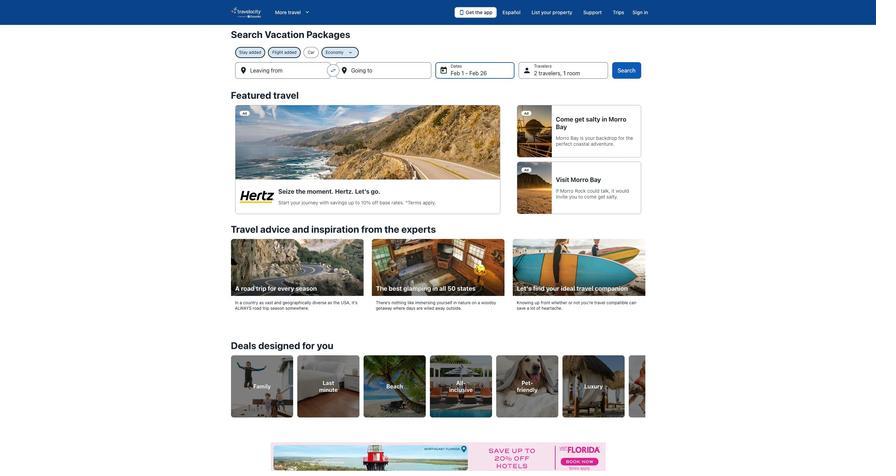 Task type: describe. For each thing, give the bounding box(es) containing it.
travelocity logo image
[[231, 7, 261, 18]]

download the app button image
[[459, 10, 465, 15]]

travel advice and inspiration from the experts region
[[227, 220, 650, 323]]



Task type: locate. For each thing, give the bounding box(es) containing it.
previous image
[[227, 380, 235, 388]]

swap origin and destination values image
[[330, 67, 336, 74]]

next image
[[641, 380, 650, 388]]

featured travel region
[[227, 86, 650, 220]]

main content
[[0, 25, 876, 471]]



